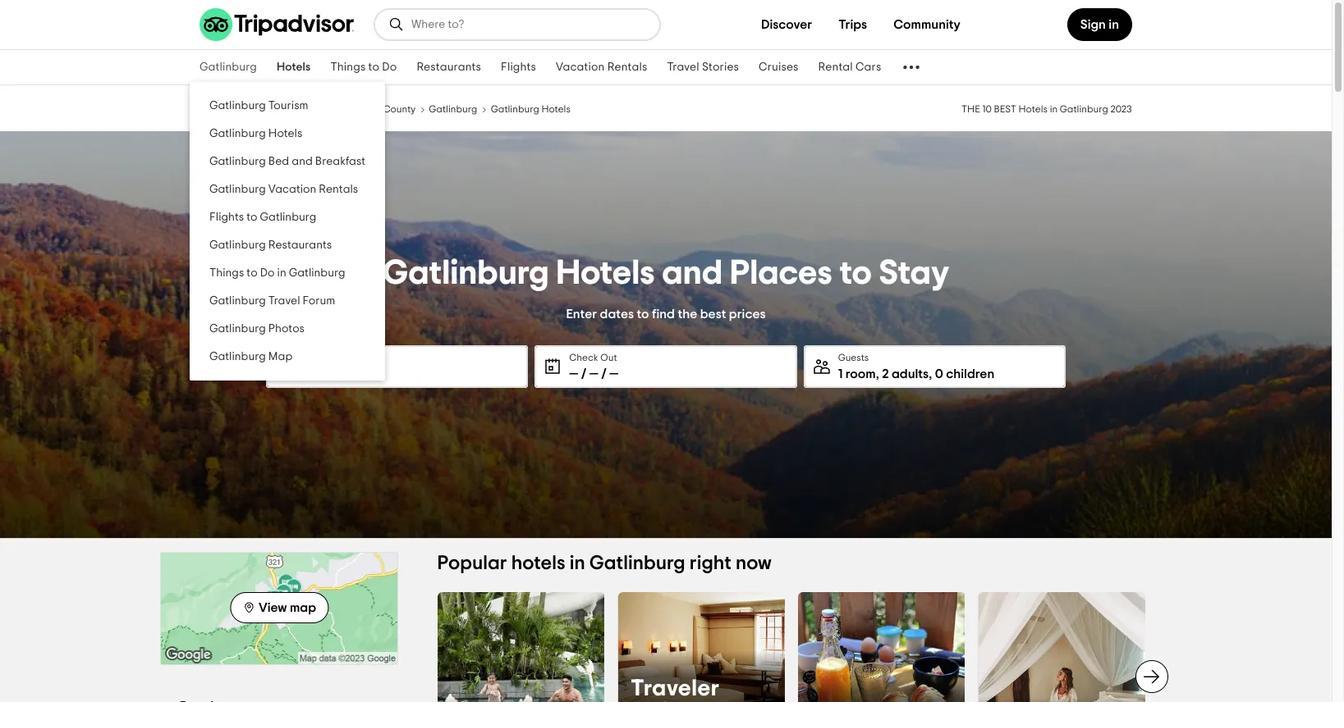 Task type: describe. For each thing, give the bounding box(es) containing it.
map
[[290, 602, 316, 615]]

traveler rating: ver
[[631, 678, 756, 703]]

gatlinburg hotels inside "link"
[[209, 128, 302, 140]]

forum
[[303, 296, 335, 307]]

photos
[[268, 324, 305, 335]]

discover
[[761, 18, 812, 31]]

check
[[569, 353, 598, 363]]

2023
[[1111, 104, 1132, 114]]

next image
[[1142, 667, 1162, 687]]

restaurants link
[[407, 50, 491, 85]]

adults
[[892, 367, 929, 381]]

hotels link
[[267, 50, 321, 85]]

1 vertical spatial vacation
[[268, 184, 316, 195]]

travel stories link
[[657, 50, 749, 85]]

united states
[[200, 104, 260, 114]]

travel stories
[[667, 62, 739, 73]]

0
[[935, 367, 943, 381]]

stories
[[702, 62, 739, 73]]

tripadvisor image
[[200, 8, 354, 41]]

things to do link
[[321, 50, 407, 85]]

map
[[268, 351, 293, 363]]

trips
[[839, 18, 867, 31]]

right
[[690, 554, 732, 574]]

view map
[[259, 602, 316, 615]]

guests
[[838, 353, 869, 363]]

vacation rentals link
[[546, 50, 657, 85]]

1 vertical spatial restaurants
[[268, 240, 332, 251]]

0 vertical spatial restaurants
[[417, 62, 481, 73]]

gatlinburg hotels and places to stay
[[382, 256, 950, 290]]

0 horizontal spatial travel
[[268, 296, 300, 307]]

cruises link
[[749, 50, 809, 85]]

flights link
[[491, 50, 546, 85]]

sevier county
[[354, 104, 416, 114]]

rental
[[818, 62, 853, 73]]

gatlinburg travel forum
[[209, 296, 335, 307]]

bed
[[268, 156, 289, 168]]

4 / from the left
[[601, 367, 607, 381]]

community button
[[880, 8, 974, 41]]

cars
[[856, 62, 881, 73]]

things for things to do in gatlinburg
[[209, 268, 244, 279]]

popular
[[438, 554, 508, 574]]

to for flights to gatlinburg
[[247, 212, 257, 223]]

— / — / — button
[[268, 347, 527, 386]]

Search search field
[[411, 17, 646, 32]]

gatlinburg vacation rentals link
[[190, 176, 385, 204]]

things for things to do
[[330, 62, 366, 73]]

gatlinburg inside "link"
[[209, 128, 266, 140]]

things to do in gatlinburg
[[209, 268, 345, 279]]

0 horizontal spatial rentals
[[319, 184, 358, 195]]

the
[[962, 104, 981, 114]]

flights to gatlinburg
[[209, 212, 316, 223]]

in down gatlinburg restaurants link
[[277, 268, 286, 279]]

view
[[259, 602, 287, 615]]

things to do
[[330, 62, 397, 73]]

sevier county link
[[354, 102, 416, 115]]

rental cars link
[[809, 50, 891, 85]]

county
[[384, 104, 416, 114]]

sign in
[[1080, 18, 1119, 31]]

enter dates to find the best prices
[[566, 308, 766, 321]]

room
[[846, 367, 876, 381]]

sign in link
[[1067, 8, 1132, 41]]

popular hotels in gatlinburg right now
[[438, 554, 772, 574]]

in right best
[[1050, 104, 1058, 114]]

flights for flights to gatlinburg
[[209, 212, 244, 223]]

best
[[700, 308, 726, 321]]

tennessee
[[273, 104, 320, 114]]

hotels right best
[[1019, 104, 1048, 114]]

states
[[231, 104, 260, 114]]

best
[[994, 104, 1017, 114]]

stay
[[879, 256, 950, 290]]

previous image
[[428, 667, 448, 687]]

gatlinburg photos
[[209, 324, 305, 335]]

the
[[678, 308, 697, 321]]

in right sign
[[1109, 18, 1119, 31]]

tourism
[[268, 100, 308, 112]]

to for things to do
[[368, 62, 379, 73]]

do for things to do in gatlinburg
[[260, 268, 275, 279]]

search image
[[388, 16, 405, 33]]

dates
[[600, 308, 634, 321]]

and for breakfast
[[292, 156, 313, 168]]

places
[[730, 256, 832, 290]]

things to do in gatlinburg link
[[190, 259, 385, 287]]

sevier
[[354, 104, 381, 114]]

breakfast
[[315, 156, 366, 168]]

gatlinburg restaurants link
[[190, 232, 385, 259]]

united
[[200, 104, 229, 114]]

trips button
[[825, 8, 880, 41]]

to left find at the top
[[637, 308, 649, 321]]

to left the stay
[[840, 256, 872, 290]]

flights to gatlinburg link
[[190, 204, 385, 232]]



Task type: locate. For each thing, give the bounding box(es) containing it.
traveler
[[631, 678, 720, 701]]

to up gatlinburg restaurants
[[247, 212, 257, 223]]

rentals
[[607, 62, 647, 73], [319, 184, 358, 195]]

hotels inside 'link'
[[277, 62, 311, 73]]

and right bed
[[292, 156, 313, 168]]

0 horizontal spatial do
[[260, 268, 275, 279]]

0 vertical spatial gatlinburg hotels
[[491, 104, 571, 114]]

1 horizontal spatial rentals
[[607, 62, 647, 73]]

hotels up dates
[[556, 256, 655, 290]]

traveler rating: ver link
[[618, 593, 785, 703]]

gatlinburg map
[[209, 351, 293, 363]]

to
[[368, 62, 379, 73], [247, 212, 257, 223], [840, 256, 872, 290], [247, 268, 258, 279], [637, 308, 649, 321]]

gatlinburg link down restaurants link
[[429, 102, 478, 115]]

None search field
[[375, 10, 659, 39]]

, left '0'
[[929, 367, 932, 381]]

gatlinburg restaurants
[[209, 240, 332, 251]]

gatlinburg bed and breakfast link
[[190, 148, 385, 176]]

0 vertical spatial rentals
[[607, 62, 647, 73]]

flights down search search field
[[501, 62, 536, 73]]

tennessee (tn) link
[[273, 102, 341, 115]]

things
[[330, 62, 366, 73], [209, 268, 244, 279]]

hotels down tennessee
[[268, 128, 302, 140]]

gatlinburg hotels link
[[190, 120, 385, 148]]

gatlinburg
[[200, 62, 257, 73], [209, 100, 266, 112], [429, 104, 478, 114], [491, 104, 539, 114], [1060, 104, 1109, 114], [209, 128, 266, 140], [209, 156, 266, 168], [209, 184, 266, 195], [260, 212, 316, 223], [209, 240, 266, 251], [382, 256, 549, 290], [289, 268, 345, 279], [209, 296, 266, 307], [209, 324, 266, 335], [209, 351, 266, 363], [590, 554, 686, 574]]

1 / from the left
[[312, 367, 318, 381]]

0 horizontal spatial flights
[[209, 212, 244, 223]]

to for things to do in gatlinburg
[[247, 268, 258, 279]]

do down gatlinburg restaurants
[[260, 268, 275, 279]]

restaurants left flights link
[[417, 62, 481, 73]]

flights up gatlinburg restaurants
[[209, 212, 244, 223]]

1 horizontal spatial gatlinburg link
[[429, 102, 478, 115]]

6 — from the left
[[610, 367, 619, 381]]

1 vertical spatial travel
[[268, 296, 300, 307]]

1 horizontal spatial do
[[382, 62, 397, 73]]

2
[[882, 367, 889, 381]]

1 vertical spatial gatlinburg link
[[429, 102, 478, 115]]

travel left the stories
[[667, 62, 699, 73]]

0 vertical spatial travel
[[667, 62, 699, 73]]

now
[[736, 554, 772, 574]]

0 horizontal spatial vacation
[[268, 184, 316, 195]]

0 vertical spatial vacation
[[556, 62, 605, 73]]

2 — from the left
[[321, 367, 330, 381]]

— / — / —
[[301, 367, 350, 381]]

in right 'hotels'
[[570, 554, 586, 574]]

1 horizontal spatial gatlinburg hotels
[[491, 104, 571, 114]]

0 vertical spatial do
[[382, 62, 397, 73]]

3 / from the left
[[581, 367, 587, 381]]

sign
[[1080, 18, 1106, 31]]

0 vertical spatial things
[[330, 62, 366, 73]]

1 horizontal spatial ,
[[929, 367, 932, 381]]

2 / from the left
[[332, 367, 338, 381]]

0 vertical spatial flights
[[501, 62, 536, 73]]

/
[[312, 367, 318, 381], [332, 367, 338, 381], [581, 367, 587, 381], [601, 367, 607, 381]]

hotels
[[512, 554, 566, 574]]

2 , from the left
[[929, 367, 932, 381]]

gatlinburg tourism
[[209, 100, 308, 112]]

10
[[983, 104, 992, 114]]

,
[[876, 367, 879, 381], [929, 367, 932, 381]]

travel up the photos
[[268, 296, 300, 307]]

vacation right flights link
[[556, 62, 605, 73]]

do for things to do
[[382, 62, 397, 73]]

1 horizontal spatial travel
[[667, 62, 699, 73]]

rentals left travel stories
[[607, 62, 647, 73]]

restaurants down flights to gatlinburg link
[[268, 240, 332, 251]]

gatlinburg travel forum link
[[190, 287, 385, 315]]

rental cars
[[818, 62, 881, 73]]

gatlinburg hotels down flights link
[[491, 104, 571, 114]]

1 vertical spatial gatlinburg hotels
[[209, 128, 302, 140]]

1 vertical spatial rentals
[[319, 184, 358, 195]]

community
[[894, 18, 961, 31]]

0 horizontal spatial restaurants
[[268, 240, 332, 251]]

things up (tn)
[[330, 62, 366, 73]]

restaurants
[[417, 62, 481, 73], [268, 240, 332, 251]]

to down gatlinburg restaurants
[[247, 268, 258, 279]]

to up sevier
[[368, 62, 379, 73]]

1 horizontal spatial vacation
[[556, 62, 605, 73]]

enter
[[566, 308, 597, 321]]

0 horizontal spatial gatlinburg link
[[190, 50, 267, 85]]

gatlinburg vacation rentals
[[209, 184, 358, 195]]

0 vertical spatial gatlinburg link
[[190, 50, 267, 85]]

prices
[[729, 308, 766, 321]]

gatlinburg photos link
[[190, 315, 385, 343]]

5 — from the left
[[589, 367, 598, 381]]

in
[[1109, 18, 1119, 31], [1050, 104, 1058, 114], [277, 268, 286, 279], [570, 554, 586, 574]]

gatlinburg link up united states link
[[190, 50, 267, 85]]

gatlinburg tourism link
[[190, 92, 385, 120]]

rating:
[[631, 701, 702, 703]]

gatlinburg hotels down states
[[209, 128, 302, 140]]

find
[[652, 308, 675, 321]]

1 vertical spatial and
[[662, 256, 723, 290]]

—
[[301, 367, 310, 381], [321, 367, 330, 381], [341, 367, 350, 381], [569, 367, 578, 381], [589, 367, 598, 381], [610, 367, 619, 381]]

the 10 best hotels in gatlinburg 2023
[[962, 104, 1132, 114]]

out
[[601, 353, 617, 363]]

and
[[292, 156, 313, 168], [662, 256, 723, 290]]

flights for flights
[[501, 62, 536, 73]]

gatlinburg link
[[190, 50, 267, 85], [429, 102, 478, 115]]

, left 2
[[876, 367, 879, 381]]

cruises
[[759, 62, 799, 73]]

vacation rentals
[[556, 62, 647, 73]]

vacation down gatlinburg bed and breakfast link
[[268, 184, 316, 195]]

1 horizontal spatial restaurants
[[417, 62, 481, 73]]

0 horizontal spatial things
[[209, 268, 244, 279]]

0 vertical spatial and
[[292, 156, 313, 168]]

hotels inside "link"
[[268, 128, 302, 140]]

do up sevier county link
[[382, 62, 397, 73]]

travel
[[667, 62, 699, 73], [268, 296, 300, 307]]

and up the
[[662, 256, 723, 290]]

guests 1 room , 2 adults , 0 children
[[838, 353, 995, 381]]

and for places
[[662, 256, 723, 290]]

gatlinburg bed and breakfast
[[209, 156, 366, 168]]

things down gatlinburg restaurants
[[209, 268, 244, 279]]

4 — from the left
[[569, 367, 578, 381]]

1 horizontal spatial flights
[[501, 62, 536, 73]]

(tn)
[[323, 104, 341, 114]]

hotels down flights link
[[541, 104, 571, 114]]

1 , from the left
[[876, 367, 879, 381]]

united states link
[[200, 102, 260, 115]]

3 — from the left
[[341, 367, 350, 381]]

0 horizontal spatial gatlinburg hotels
[[209, 128, 302, 140]]

0 horizontal spatial and
[[292, 156, 313, 168]]

1 vertical spatial do
[[260, 268, 275, 279]]

check out — / — / —
[[569, 353, 619, 381]]

view map button
[[230, 593, 328, 624]]

gatlinburg hotels
[[491, 104, 571, 114], [209, 128, 302, 140]]

gatlinburg map link
[[190, 343, 385, 371]]

hotels up tourism
[[277, 62, 311, 73]]

vacation
[[556, 62, 605, 73], [268, 184, 316, 195]]

1
[[838, 367, 843, 381]]

tennessee (tn)
[[273, 104, 341, 114]]

0 horizontal spatial ,
[[876, 367, 879, 381]]

flights
[[501, 62, 536, 73], [209, 212, 244, 223]]

rentals down breakfast
[[319, 184, 358, 195]]

1 vertical spatial things
[[209, 268, 244, 279]]

1 horizontal spatial and
[[662, 256, 723, 290]]

1 — from the left
[[301, 367, 310, 381]]

do
[[382, 62, 397, 73], [260, 268, 275, 279]]

discover button
[[748, 8, 825, 41]]

1 vertical spatial flights
[[209, 212, 244, 223]]

1 horizontal spatial things
[[330, 62, 366, 73]]

hotels
[[277, 62, 311, 73], [541, 104, 571, 114], [1019, 104, 1048, 114], [268, 128, 302, 140], [556, 256, 655, 290]]



Task type: vqa. For each thing, say whether or not it's contained in the screenshot.
"Restaurants" link
yes



